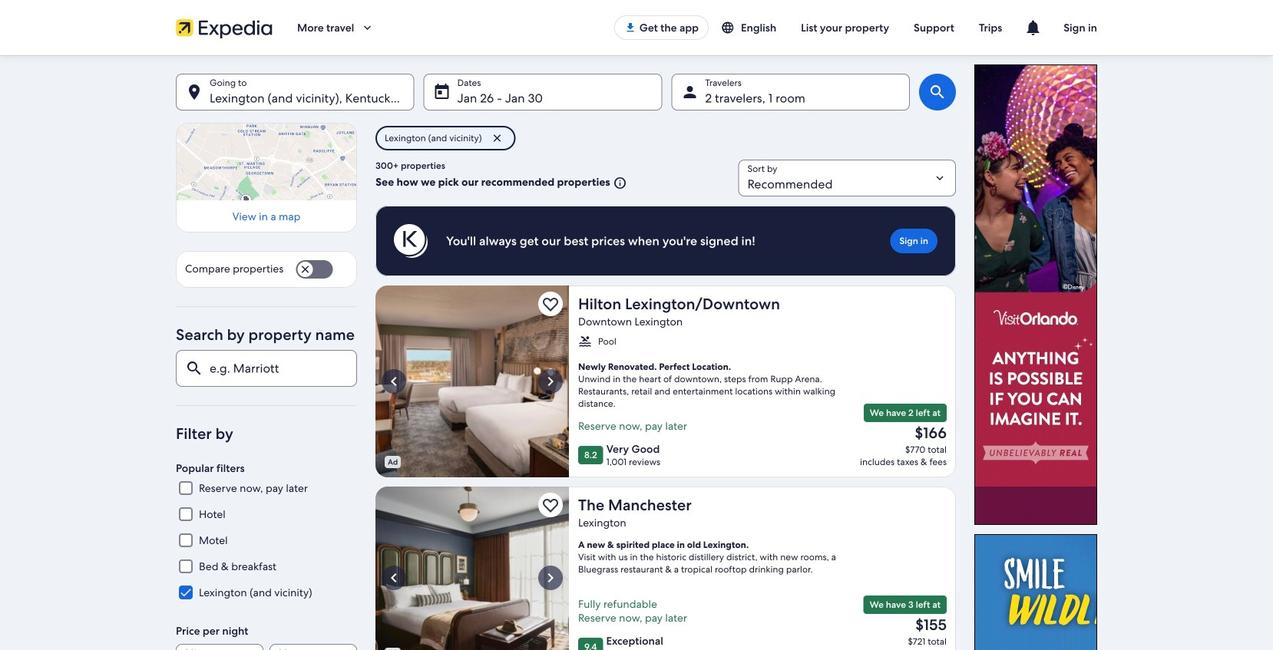 Task type: vqa. For each thing, say whether or not it's contained in the screenshot.
left small icon
yes



Task type: locate. For each thing, give the bounding box(es) containing it.
1 horizontal spatial small image
[[721, 21, 741, 35]]

show next image for hilton lexington/downtown image
[[542, 373, 560, 391]]

1 vertical spatial small image
[[610, 176, 627, 190]]

Save Hilton Lexington/Downtown to a trip checkbox
[[538, 292, 563, 316]]

small image
[[721, 21, 741, 35], [610, 176, 627, 190]]

0 horizontal spatial small image
[[610, 176, 627, 190]]

show previous image for the manchester image
[[385, 569, 403, 588]]

download the app button image
[[624, 22, 637, 34]]

communication center icon image
[[1024, 18, 1043, 37]]

static map image image
[[176, 123, 357, 201]]

more travel image
[[360, 21, 374, 35]]

Save The Manchester  to a trip checkbox
[[538, 493, 563, 518]]

0 vertical spatial small image
[[721, 21, 741, 35]]



Task type: describe. For each thing, give the bounding box(es) containing it.
expedia logo image
[[176, 17, 273, 38]]

search image
[[929, 83, 947, 101]]

show next image for the manchester image
[[542, 569, 560, 588]]

small image
[[578, 335, 592, 349]]

show previous image for hilton lexington/downtown image
[[385, 373, 403, 391]]

room image
[[376, 286, 569, 478]]

restaurant image
[[376, 487, 569, 651]]



